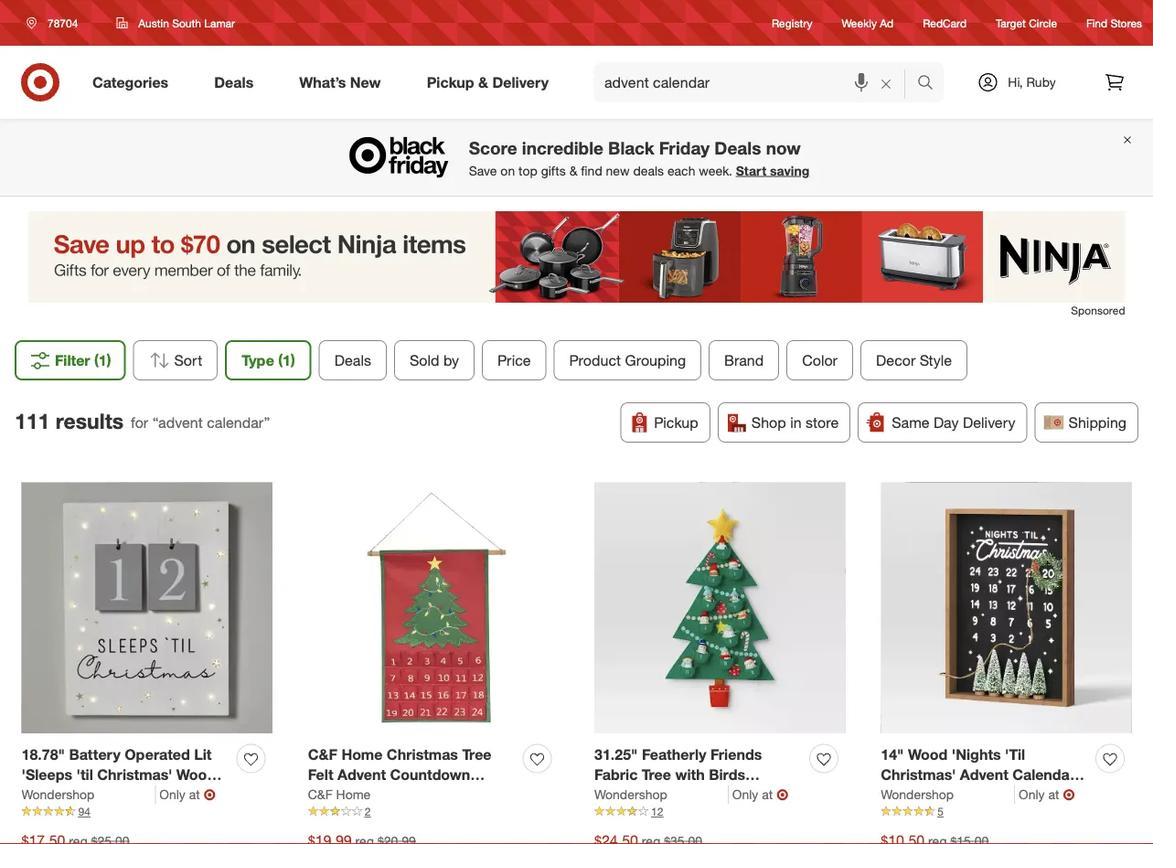 Task type: describe. For each thing, give the bounding box(es) containing it.
only for wood
[[159, 787, 186, 803]]

2 only at ¬ from the left
[[733, 786, 789, 804]]

score
[[469, 137, 517, 158]]

week.
[[699, 163, 733, 179]]

operated
[[125, 745, 190, 763]]

start
[[736, 163, 767, 179]]

same day delivery button
[[858, 403, 1028, 443]]

registry
[[772, 16, 813, 30]]

2 ¬ from the left
[[777, 786, 789, 804]]

deals for deals link
[[214, 73, 254, 91]]

christmas' inside 14" wood 'nights 'til christmas' advent calendar with wreath counter black/white - wondershop™
[[881, 766, 956, 784]]

decor
[[876, 351, 916, 369]]

grouping
[[625, 351, 686, 369]]

filter (1)
[[55, 351, 111, 369]]

2 at from the left
[[762, 787, 773, 803]]

decor style button
[[861, 340, 968, 381]]

(1) for type (1)
[[278, 351, 295, 369]]

now
[[766, 137, 801, 158]]

what's
[[299, 73, 346, 91]]

& inside score incredible black friday deals now save on top gifts & find new deals each week. start saving
[[570, 163, 578, 179]]

registry link
[[772, 15, 813, 31]]

new
[[350, 73, 381, 91]]

on
[[501, 163, 515, 179]]

score incredible black friday deals now save on top gifts & find new deals each week. start saving
[[469, 137, 810, 179]]

¬ for wood
[[204, 786, 216, 804]]

14" wood 'nights 'til christmas' advent calendar with wreath counter black/white - wondershop™ link
[[881, 744, 1089, 826]]

5
[[938, 805, 944, 819]]

12 link
[[595, 804, 846, 820]]

sold by button
[[394, 340, 475, 381]]

filter
[[55, 351, 90, 369]]

c&f for c&f home christmas tree felt advent countdown calendar
[[308, 745, 338, 763]]

delivery for same day delivery
[[963, 414, 1016, 431]]

deals
[[633, 163, 664, 179]]

c&f home
[[308, 787, 371, 803]]

deals link
[[199, 62, 277, 102]]

wondershop link for christmas'
[[881, 786, 1016, 804]]

wondershop for 'sleeps
[[21, 787, 94, 803]]

color
[[802, 351, 838, 369]]

18.78" battery operated lit 'sleeps 'til christmas' wood countdown sign cream - wondershop™ link
[[21, 744, 229, 826]]

search button
[[909, 62, 953, 106]]

'sleeps
[[21, 766, 72, 784]]

94
[[78, 805, 90, 819]]

wondershop for christmas'
[[881, 787, 954, 803]]

5 link
[[881, 804, 1132, 820]]

c&f home link
[[308, 786, 371, 804]]

2
[[365, 805, 371, 819]]

'til
[[76, 766, 93, 784]]

calendar inside 14" wood 'nights 'til christmas' advent calendar with wreath counter black/white - wondershop™
[[1013, 766, 1076, 784]]

product grouping button
[[554, 340, 702, 381]]

2 only from the left
[[733, 787, 759, 803]]

advent for 'nights
[[960, 766, 1009, 784]]

in
[[791, 414, 802, 431]]

categories
[[92, 73, 169, 91]]

target
[[996, 16, 1026, 30]]

18.78" battery operated lit 'sleeps 'til christmas' wood countdown sign cream - wondershop™
[[21, 745, 216, 826]]

brand button
[[709, 340, 780, 381]]

south
[[172, 16, 201, 30]]

shipping button
[[1035, 403, 1139, 443]]

tree
[[462, 745, 492, 763]]

circle
[[1029, 16, 1058, 30]]

what's new link
[[284, 62, 404, 102]]

austin
[[138, 16, 169, 30]]

stores
[[1111, 16, 1143, 30]]

only at ¬ for cream
[[159, 786, 216, 804]]

target circle
[[996, 16, 1058, 30]]

deals for deals button
[[335, 351, 371, 369]]

wood inside 18.78" battery operated lit 'sleeps 'til christmas' wood countdown sign cream - wondershop™
[[176, 766, 216, 784]]

target circle link
[[996, 15, 1058, 31]]

battery
[[69, 745, 121, 763]]

redcard link
[[923, 15, 967, 31]]

results
[[56, 408, 124, 433]]

sold
[[410, 351, 440, 369]]

deals button
[[319, 340, 387, 381]]

product
[[570, 351, 621, 369]]

black/white
[[881, 808, 965, 826]]

for
[[131, 414, 148, 432]]

austin south lamar
[[138, 16, 235, 30]]

new
[[606, 163, 630, 179]]

c&f home christmas tree felt advent countdown calendar link
[[308, 744, 516, 805]]

wondershop link for 'sleeps
[[21, 786, 156, 804]]

with
[[881, 787, 911, 805]]

what's new
[[299, 73, 381, 91]]

'nights
[[952, 745, 1001, 763]]

14" wood 'nights 'til christmas' advent calendar with wreath counter black/white - wondershop™
[[881, 745, 1076, 826]]

brand
[[725, 351, 764, 369]]

day
[[934, 414, 959, 431]]

111
[[15, 408, 50, 433]]

c&f home christmas tree felt advent countdown calendar
[[308, 745, 492, 805]]

countdown inside 18.78" battery operated lit 'sleeps 'til christmas' wood countdown sign cream - wondershop™
[[21, 787, 102, 805]]

home for c&f home
[[336, 787, 371, 803]]

"advent
[[152, 414, 203, 432]]

friday
[[659, 137, 710, 158]]

home for c&f home christmas tree felt advent countdown calendar
[[342, 745, 383, 763]]

decor style
[[876, 351, 952, 369]]

sold by
[[410, 351, 459, 369]]

111 results for "advent calendar"
[[15, 408, 270, 433]]



Task type: locate. For each thing, give the bounding box(es) containing it.
- right cream
[[191, 787, 197, 805]]

christmas' inside 18.78" battery operated lit 'sleeps 'til christmas' wood countdown sign cream - wondershop™
[[97, 766, 172, 784]]

1 horizontal spatial deals
[[335, 351, 371, 369]]

3 wondershop link from the left
[[881, 786, 1016, 804]]

pickup for pickup & delivery
[[427, 73, 474, 91]]

1 horizontal spatial countdown
[[390, 766, 470, 784]]

lit
[[194, 745, 212, 763]]

c&f home christmas tree felt advent countdown calendar image
[[308, 483, 559, 734], [308, 483, 559, 734]]

calendar inside c&f home christmas tree felt advent countdown calendar
[[308, 787, 371, 805]]

at right cream
[[189, 787, 200, 803]]

12
[[651, 805, 664, 819]]

christmas' up wreath
[[881, 766, 956, 784]]

1 horizontal spatial calendar
[[1013, 766, 1076, 784]]

2 vertical spatial deals
[[335, 351, 371, 369]]

wondershop™
[[21, 808, 117, 826], [979, 808, 1075, 826]]

1 wondershop from the left
[[21, 787, 94, 803]]

1 vertical spatial &
[[570, 163, 578, 179]]

pickup for pickup
[[654, 414, 699, 431]]

1 advent from the left
[[338, 766, 386, 784]]

delivery inside pickup & delivery link
[[493, 73, 549, 91]]

sort
[[174, 351, 202, 369]]

1 vertical spatial deals
[[715, 137, 762, 158]]

78704 button
[[15, 6, 97, 39]]

ad
[[880, 16, 894, 30]]

weekly ad link
[[842, 15, 894, 31]]

c&f up felt
[[308, 745, 338, 763]]

by
[[444, 351, 459, 369]]

advent up c&f home
[[338, 766, 386, 784]]

(1) right type
[[278, 351, 295, 369]]

1 christmas' from the left
[[97, 766, 172, 784]]

top
[[519, 163, 538, 179]]

only up the 94 link
[[159, 787, 186, 803]]

- for black/white
[[969, 808, 975, 826]]

hi, ruby
[[1008, 74, 1056, 90]]

wood right the 14"
[[908, 745, 948, 763]]

wondershop™ for sign
[[21, 808, 117, 826]]

christmas'
[[97, 766, 172, 784], [881, 766, 956, 784]]

advertisement region
[[28, 211, 1126, 303]]

1 vertical spatial pickup
[[654, 414, 699, 431]]

2 (1) from the left
[[278, 351, 295, 369]]

deals down lamar
[[214, 73, 254, 91]]

2 link
[[308, 804, 559, 820]]

c&f for c&f home
[[308, 787, 333, 803]]

only at ¬ up "12" "link"
[[733, 786, 789, 804]]

austin south lamar button
[[105, 6, 247, 39]]

home
[[342, 745, 383, 763], [336, 787, 371, 803]]

0 vertical spatial calendar
[[1013, 766, 1076, 784]]

1 wondershop™ from the left
[[21, 808, 117, 826]]

2 horizontal spatial wondershop
[[881, 787, 954, 803]]

delivery right day at the right
[[963, 414, 1016, 431]]

wondershop link up 12
[[595, 786, 729, 804]]

0 vertical spatial c&f
[[308, 745, 338, 763]]

c&f inside c&f home christmas tree felt advent countdown calendar
[[308, 745, 338, 763]]

home up c&f home
[[342, 745, 383, 763]]

find stores
[[1087, 16, 1143, 30]]

1 only at ¬ from the left
[[159, 786, 216, 804]]

countdown down "'sleeps"
[[21, 787, 102, 805]]

0 vertical spatial delivery
[[493, 73, 549, 91]]

advent down 'nights
[[960, 766, 1009, 784]]

0 horizontal spatial countdown
[[21, 787, 102, 805]]

wondershop link up 94
[[21, 786, 156, 804]]

wreath
[[915, 787, 964, 805]]

1 horizontal spatial only
[[733, 787, 759, 803]]

calendar
[[1013, 766, 1076, 784], [308, 787, 371, 805]]

0 horizontal spatial christmas'
[[97, 766, 172, 784]]

incredible
[[522, 137, 604, 158]]

0 horizontal spatial wondershop
[[21, 787, 94, 803]]

1 ¬ from the left
[[204, 786, 216, 804]]

wood down lit
[[176, 766, 216, 784]]

¬ up "12" "link"
[[777, 786, 789, 804]]

3 at from the left
[[1049, 787, 1060, 803]]

1 only from the left
[[159, 787, 186, 803]]

1 at from the left
[[189, 787, 200, 803]]

categories link
[[77, 62, 191, 102]]

3 only from the left
[[1019, 787, 1045, 803]]

countdown down the christmas
[[390, 766, 470, 784]]

2 horizontal spatial at
[[1049, 787, 1060, 803]]

sign
[[106, 787, 137, 805]]

1 horizontal spatial wood
[[908, 745, 948, 763]]

only
[[159, 787, 186, 803], [733, 787, 759, 803], [1019, 787, 1045, 803]]

countdown inside c&f home christmas tree felt advent countdown calendar
[[390, 766, 470, 784]]

only for with
[[1019, 787, 1045, 803]]

delivery up score
[[493, 73, 549, 91]]

1 vertical spatial delivery
[[963, 414, 1016, 431]]

(1) inside button
[[94, 351, 111, 369]]

- inside 18.78" battery operated lit 'sleeps 'til christmas' wood countdown sign cream - wondershop™
[[191, 787, 197, 805]]

0 horizontal spatial only
[[159, 787, 186, 803]]

1 c&f from the top
[[308, 745, 338, 763]]

0 vertical spatial &
[[478, 73, 488, 91]]

lamar
[[204, 16, 235, 30]]

sponsored
[[1072, 304, 1126, 317]]

0 vertical spatial deals
[[214, 73, 254, 91]]

advent inside c&f home christmas tree felt advent countdown calendar
[[338, 766, 386, 784]]

(1) for filter (1)
[[94, 351, 111, 369]]

pickup button
[[621, 403, 711, 443]]

only up 5 link
[[1019, 787, 1045, 803]]

2 advent from the left
[[960, 766, 1009, 784]]

style
[[920, 351, 952, 369]]

1 vertical spatial countdown
[[21, 787, 102, 805]]

wondershop up the black/white
[[881, 787, 954, 803]]

- for cream
[[191, 787, 197, 805]]

wondershop™ down 'til
[[21, 808, 117, 826]]

& up score
[[478, 73, 488, 91]]

calendar"
[[207, 414, 270, 432]]

1 wondershop link from the left
[[21, 786, 156, 804]]

2 horizontal spatial only at ¬
[[1019, 786, 1075, 804]]

94 link
[[21, 804, 272, 820]]

0 horizontal spatial deals
[[214, 73, 254, 91]]

1 vertical spatial c&f
[[308, 787, 333, 803]]

calendar down felt
[[308, 787, 371, 805]]

78704
[[48, 16, 78, 30]]

pickup inside button
[[654, 414, 699, 431]]

¬ up 5 link
[[1063, 786, 1075, 804]]

advent inside 14" wood 'nights 'til christmas' advent calendar with wreath counter black/white - wondershop™
[[960, 766, 1009, 784]]

2 wondershop™ from the left
[[979, 808, 1075, 826]]

same day delivery
[[892, 414, 1016, 431]]

1 horizontal spatial ¬
[[777, 786, 789, 804]]

&
[[478, 73, 488, 91], [570, 163, 578, 179]]

shop in store
[[752, 414, 839, 431]]

wondershop down "'sleeps"
[[21, 787, 94, 803]]

1 horizontal spatial at
[[762, 787, 773, 803]]

3 ¬ from the left
[[1063, 786, 1075, 804]]

0 horizontal spatial ¬
[[204, 786, 216, 804]]

wood
[[908, 745, 948, 763], [176, 766, 216, 784]]

find
[[1087, 16, 1108, 30]]

0 horizontal spatial (1)
[[94, 351, 111, 369]]

only at ¬ down lit
[[159, 786, 216, 804]]

1 vertical spatial wood
[[176, 766, 216, 784]]

c&f down felt
[[308, 787, 333, 803]]

¬ for with
[[1063, 786, 1075, 804]]

christmas
[[387, 745, 458, 763]]

2 c&f from the top
[[308, 787, 333, 803]]

1 vertical spatial home
[[336, 787, 371, 803]]

at for black/white
[[1049, 787, 1060, 803]]

at up "12" "link"
[[762, 787, 773, 803]]

store
[[806, 414, 839, 431]]

shop in store button
[[718, 403, 851, 443]]

0 horizontal spatial wood
[[176, 766, 216, 784]]

wondershop™ inside 18.78" battery operated lit 'sleeps 'til christmas' wood countdown sign cream - wondershop™
[[21, 808, 117, 826]]

at for cream
[[189, 787, 200, 803]]

product grouping
[[570, 351, 686, 369]]

christmas' up sign
[[97, 766, 172, 784]]

2 wondershop from the left
[[595, 787, 668, 803]]

(1) right filter
[[94, 351, 111, 369]]

3 wondershop from the left
[[881, 787, 954, 803]]

0 horizontal spatial at
[[189, 787, 200, 803]]

deals up start
[[715, 137, 762, 158]]

0 horizontal spatial wondershop link
[[21, 786, 156, 804]]

wood inside 14" wood 'nights 'til christmas' advent calendar with wreath counter black/white - wondershop™
[[908, 745, 948, 763]]

pickup & delivery link
[[411, 62, 572, 102]]

1 horizontal spatial delivery
[[963, 414, 1016, 431]]

redcard
[[923, 16, 967, 30]]

18.78"
[[21, 745, 65, 763]]

black
[[608, 137, 655, 158]]

1 horizontal spatial wondershop
[[595, 787, 668, 803]]

0 horizontal spatial pickup
[[427, 73, 474, 91]]

only at ¬ for black/white
[[1019, 786, 1075, 804]]

1 horizontal spatial wondershop™
[[979, 808, 1075, 826]]

What can we help you find? suggestions appear below search field
[[594, 62, 922, 102]]

1 horizontal spatial wondershop link
[[595, 786, 729, 804]]

wondershop™ down counter
[[979, 808, 1075, 826]]

¬ down lit
[[204, 786, 216, 804]]

only at ¬ up 5 link
[[1019, 786, 1075, 804]]

'til
[[1005, 745, 1026, 763]]

wondershop up 12
[[595, 787, 668, 803]]

same
[[892, 414, 930, 431]]

shop
[[752, 414, 786, 431]]

pickup
[[427, 73, 474, 91], [654, 414, 699, 431]]

c&f
[[308, 745, 338, 763], [308, 787, 333, 803]]

2 horizontal spatial only
[[1019, 787, 1045, 803]]

color button
[[787, 340, 853, 381]]

1 horizontal spatial (1)
[[278, 351, 295, 369]]

- inside 14" wood 'nights 'til christmas' advent calendar with wreath counter black/white - wondershop™
[[969, 808, 975, 826]]

1 (1) from the left
[[94, 351, 111, 369]]

2 christmas' from the left
[[881, 766, 956, 784]]

3 only at ¬ from the left
[[1019, 786, 1075, 804]]

2 horizontal spatial deals
[[715, 137, 762, 158]]

wondershop™ inside 14" wood 'nights 'til christmas' advent calendar with wreath counter black/white - wondershop™
[[979, 808, 1075, 826]]

1 horizontal spatial &
[[570, 163, 578, 179]]

wondershop™ for counter
[[979, 808, 1075, 826]]

1 vertical spatial calendar
[[308, 787, 371, 805]]

31.25" featherly friends fabric tree with birds hanging christmas countdown calendar green - wondershop™ image
[[595, 483, 846, 734], [595, 483, 846, 734]]

delivery inside same day delivery 'button'
[[963, 414, 1016, 431]]

price button
[[482, 340, 547, 381]]

1 horizontal spatial pickup
[[654, 414, 699, 431]]

home inside c&f home christmas tree felt advent countdown calendar
[[342, 745, 383, 763]]

deals inside button
[[335, 351, 371, 369]]

& left find
[[570, 163, 578, 179]]

home up 2 in the left bottom of the page
[[336, 787, 371, 803]]

0 vertical spatial -
[[191, 787, 197, 805]]

18.78" battery operated lit 'sleeps 'til christmas' wood countdown sign cream - wondershop™ image
[[21, 483, 272, 734], [21, 483, 272, 734]]

delivery for pickup & delivery
[[493, 73, 549, 91]]

find stores link
[[1087, 15, 1143, 31]]

each
[[668, 163, 696, 179]]

0 horizontal spatial calendar
[[308, 787, 371, 805]]

delivery
[[493, 73, 549, 91], [963, 414, 1016, 431]]

deals inside score incredible black friday deals now save on top gifts & find new deals each week. start saving
[[715, 137, 762, 158]]

1 horizontal spatial -
[[969, 808, 975, 826]]

deals left sold
[[335, 351, 371, 369]]

0 horizontal spatial &
[[478, 73, 488, 91]]

at up 5 link
[[1049, 787, 1060, 803]]

advent
[[338, 766, 386, 784], [960, 766, 1009, 784]]

calendar down ''til'
[[1013, 766, 1076, 784]]

0 vertical spatial home
[[342, 745, 383, 763]]

14" wood 'nights 'til christmas' advent calendar with wreath counter black/white - wondershop™ image
[[881, 483, 1132, 734], [881, 483, 1132, 734]]

advent for christmas
[[338, 766, 386, 784]]

sort button
[[133, 340, 218, 381]]

wondershop link up 5
[[881, 786, 1016, 804]]

1 horizontal spatial only at ¬
[[733, 786, 789, 804]]

0 horizontal spatial -
[[191, 787, 197, 805]]

0 vertical spatial countdown
[[390, 766, 470, 784]]

14"
[[881, 745, 904, 763]]

0 vertical spatial wood
[[908, 745, 948, 763]]

weekly
[[842, 16, 877, 30]]

0 horizontal spatial delivery
[[493, 73, 549, 91]]

counter
[[968, 787, 1024, 805]]

pickup down grouping
[[654, 414, 699, 431]]

2 wondershop link from the left
[[595, 786, 729, 804]]

only up "12" "link"
[[733, 787, 759, 803]]

1 horizontal spatial christmas'
[[881, 766, 956, 784]]

2 horizontal spatial wondershop link
[[881, 786, 1016, 804]]

pickup up score
[[427, 73, 474, 91]]

0 horizontal spatial only at ¬
[[159, 786, 216, 804]]

2 horizontal spatial ¬
[[1063, 786, 1075, 804]]

- down counter
[[969, 808, 975, 826]]

1 horizontal spatial advent
[[960, 766, 1009, 784]]

search
[[909, 75, 953, 93]]

1 vertical spatial -
[[969, 808, 975, 826]]

0 horizontal spatial wondershop™
[[21, 808, 117, 826]]

wondershop
[[21, 787, 94, 803], [595, 787, 668, 803], [881, 787, 954, 803]]

at
[[189, 787, 200, 803], [762, 787, 773, 803], [1049, 787, 1060, 803]]

0 vertical spatial pickup
[[427, 73, 474, 91]]

hi,
[[1008, 74, 1023, 90]]

0 horizontal spatial advent
[[338, 766, 386, 784]]

cream
[[141, 787, 187, 805]]



Task type: vqa. For each thing, say whether or not it's contained in the screenshot.
Indoor Christmas Decor's Indoor
no



